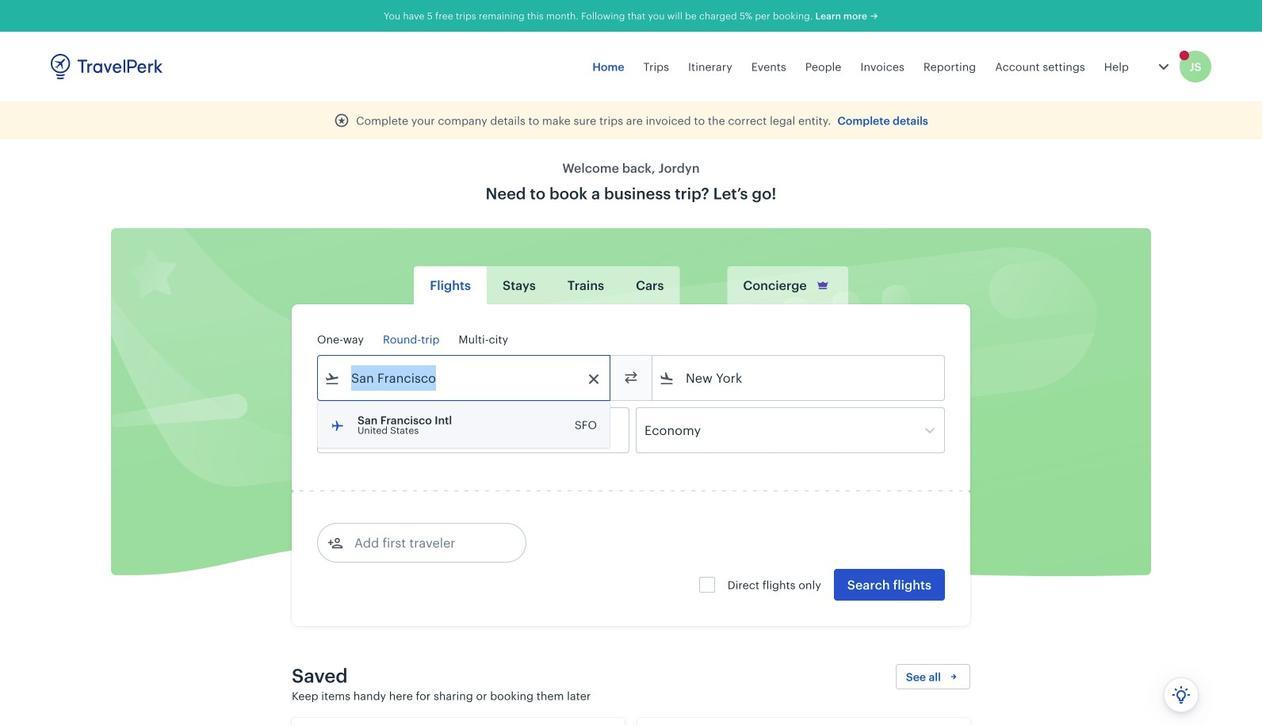 Task type: locate. For each thing, give the bounding box(es) containing it.
Return text field
[[434, 408, 517, 453]]

To search field
[[675, 366, 924, 391]]



Task type: describe. For each thing, give the bounding box(es) containing it.
Depart text field
[[340, 408, 423, 453]]

Add first traveler search field
[[343, 531, 508, 556]]

From search field
[[340, 366, 589, 391]]



